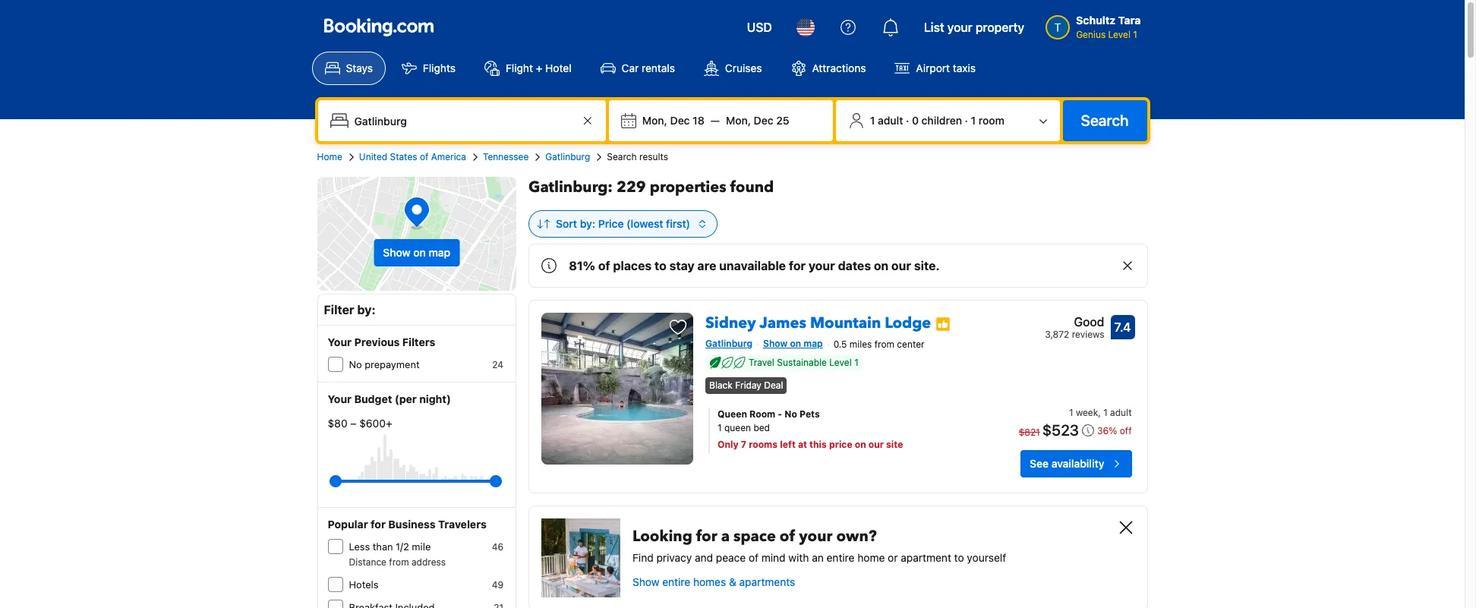 Task type: vqa. For each thing, say whether or not it's contained in the screenshot.
Korean Won KRW
no



Task type: locate. For each thing, give the bounding box(es) containing it.
-
[[778, 409, 782, 420]]

1 vertical spatial our
[[869, 439, 884, 450]]

1 vertical spatial show on map
[[763, 338, 823, 349]]

1 horizontal spatial our
[[892, 259, 911, 273]]

gatlinburg up gatlinburg:
[[545, 151, 590, 163]]

1 horizontal spatial entire
[[827, 551, 855, 564]]

dec left 25
[[754, 114, 773, 127]]

previous
[[354, 336, 400, 349]]

2 mon, from the left
[[726, 114, 751, 127]]

for left a
[[696, 526, 717, 547]]

attractions
[[812, 62, 866, 74]]

0 horizontal spatial adult
[[878, 114, 903, 127]]

week
[[1076, 407, 1098, 419]]

your for your previous filters
[[328, 336, 352, 349]]

room
[[750, 409, 776, 420]]

show for 'show entire homes & apartments' button
[[633, 576, 659, 589]]

1 horizontal spatial by:
[[580, 217, 595, 230]]

adult left 0 on the top
[[878, 114, 903, 127]]

search inside search button
[[1081, 112, 1129, 129]]

1 vertical spatial gatlinburg
[[705, 338, 753, 349]]

privacy
[[656, 551, 692, 564]]

our left site.
[[892, 259, 911, 273]]

1 vertical spatial from
[[389, 557, 409, 568]]

for inside looking for a space of your own? find privacy and peace of mind with an entire home or apartment to yourself
[[696, 526, 717, 547]]

see availability
[[1030, 457, 1104, 470]]

reviews
[[1072, 329, 1104, 340]]

1 vertical spatial by:
[[357, 303, 376, 317]]

0 horizontal spatial our
[[869, 439, 884, 450]]

level down the '0.5'
[[829, 357, 852, 368]]

of left mind
[[749, 551, 759, 564]]

0 vertical spatial show on map
[[383, 246, 450, 259]]

0.5
[[834, 339, 847, 350]]

show for show on map button
[[383, 246, 411, 259]]

1 left queen
[[718, 422, 722, 434]]

+
[[536, 62, 542, 74]]

0 vertical spatial your
[[947, 21, 973, 34]]

entire down the privacy
[[662, 576, 690, 589]]

0 vertical spatial by:
[[580, 217, 595, 230]]

1 vertical spatial no
[[785, 409, 797, 420]]

1 down "tara" on the right of page
[[1133, 29, 1137, 40]]

1 horizontal spatial mon,
[[726, 114, 751, 127]]

sidney james mountain lodge link
[[705, 307, 931, 333]]

1 horizontal spatial show on map
[[763, 338, 823, 349]]

$523
[[1042, 422, 1079, 439]]

no down previous
[[349, 358, 362, 371]]

for for travelers
[[371, 518, 386, 531]]

· left 0 on the top
[[906, 114, 909, 127]]

to left stay
[[655, 259, 667, 273]]

looking for a space of your own? find privacy and peace of mind with an entire home or apartment to yourself
[[633, 526, 1006, 564]]

level down "tara" on the right of page
[[1108, 29, 1131, 40]]

popular for business travelers
[[328, 518, 487, 531]]

0 horizontal spatial dec
[[670, 114, 690, 127]]

2 vertical spatial show
[[633, 576, 659, 589]]

1 your from the top
[[328, 336, 352, 349]]

from down 1/2
[[389, 557, 409, 568]]

· right children
[[965, 114, 968, 127]]

home
[[858, 551, 885, 564]]

mon, dec 18 button
[[636, 107, 711, 134]]

for
[[789, 259, 806, 273], [371, 518, 386, 531], [696, 526, 717, 547]]

miles
[[850, 339, 872, 350]]

group
[[335, 469, 496, 494]]

good element
[[1045, 313, 1104, 331]]

1 horizontal spatial search
[[1081, 112, 1129, 129]]

0 horizontal spatial entire
[[662, 576, 690, 589]]

your
[[328, 336, 352, 349], [328, 393, 352, 406]]

1 vertical spatial entire
[[662, 576, 690, 589]]

are
[[697, 259, 716, 273]]

from right miles
[[875, 339, 895, 350]]

for right unavailable
[[789, 259, 806, 273]]

0 horizontal spatial map
[[429, 246, 450, 259]]

your left dates
[[809, 259, 835, 273]]

0 vertical spatial map
[[429, 246, 450, 259]]

7
[[741, 439, 747, 450]]

site.
[[914, 259, 940, 273]]

1 horizontal spatial adult
[[1110, 407, 1132, 419]]

1 week , 1 adult
[[1069, 407, 1132, 419]]

at
[[798, 439, 807, 450]]

lodge
[[885, 313, 931, 333]]

1 vertical spatial search
[[607, 151, 637, 163]]

46
[[492, 541, 503, 553]]

0 vertical spatial level
[[1108, 29, 1131, 40]]

your down filter
[[328, 336, 352, 349]]

1 vertical spatial level
[[829, 357, 852, 368]]

0 vertical spatial search
[[1081, 112, 1129, 129]]

our left site
[[869, 439, 884, 450]]

show on map inside show on map button
[[383, 246, 450, 259]]

gatlinburg link
[[545, 150, 590, 164]]

25
[[776, 114, 789, 127]]

1 horizontal spatial for
[[696, 526, 717, 547]]

1 vertical spatial your
[[328, 393, 352, 406]]

center
[[897, 339, 925, 350]]

0 vertical spatial gatlinburg
[[545, 151, 590, 163]]

0 horizontal spatial gatlinburg
[[545, 151, 590, 163]]

your
[[947, 21, 973, 34], [809, 259, 835, 273], [799, 526, 833, 547]]

attractions link
[[778, 52, 879, 85]]

0.5 miles from center
[[834, 339, 925, 350]]

show entire homes & apartments button
[[633, 575, 795, 590]]

usd
[[747, 21, 772, 34]]

gatlinburg: 229 properties found
[[529, 177, 774, 197]]

1 left 0 on the top
[[870, 114, 875, 127]]

by: for filter
[[357, 303, 376, 317]]

of
[[420, 151, 429, 163], [598, 259, 610, 273], [780, 526, 795, 547], [749, 551, 759, 564]]

0 horizontal spatial mon,
[[642, 114, 667, 127]]

america
[[431, 151, 466, 163]]

no right "-"
[[785, 409, 797, 420]]

on inside queen room - no pets 1 queen bed only 7 rooms left at this price on our site
[[855, 439, 866, 450]]

by: right sort
[[580, 217, 595, 230]]

from
[[875, 339, 895, 350], [389, 557, 409, 568]]

left
[[780, 439, 796, 450]]

adult
[[878, 114, 903, 127], [1110, 407, 1132, 419]]

$821
[[1019, 427, 1040, 438]]

queen room - no pets 1 queen bed only 7 rooms left at this price on our site
[[718, 409, 903, 450]]

1 horizontal spatial gatlinburg
[[705, 338, 753, 349]]

0 horizontal spatial for
[[371, 518, 386, 531]]

price
[[829, 439, 852, 450]]

1 horizontal spatial dec
[[754, 114, 773, 127]]

map inside show on map button
[[429, 246, 450, 259]]

our inside queen room - no pets 1 queen bed only 7 rooms left at this price on our site
[[869, 439, 884, 450]]

your inside list your property link
[[947, 21, 973, 34]]

0 horizontal spatial show
[[383, 246, 411, 259]]

united states of america
[[359, 151, 466, 163]]

1 horizontal spatial show
[[633, 576, 659, 589]]

0 horizontal spatial to
[[655, 259, 667, 273]]

apartment
[[901, 551, 951, 564]]

for up "than"
[[371, 518, 386, 531]]

1 horizontal spatial ·
[[965, 114, 968, 127]]

entire inside looking for a space of your own? find privacy and peace of mind with an entire home or apartment to yourself
[[827, 551, 855, 564]]

flight + hotel link
[[472, 52, 584, 85]]

36%
[[1097, 425, 1117, 437]]

0 horizontal spatial level
[[829, 357, 852, 368]]

1 horizontal spatial to
[[954, 551, 964, 564]]

gatlinburg down sidney
[[705, 338, 753, 349]]

2 horizontal spatial show
[[763, 338, 788, 349]]

0 vertical spatial adult
[[878, 114, 903, 127]]

mon, up the results
[[642, 114, 667, 127]]

no inside queen room - no pets 1 queen bed only 7 rooms left at this price on our site
[[785, 409, 797, 420]]

0 vertical spatial to
[[655, 259, 667, 273]]

peace
[[716, 551, 746, 564]]

travel
[[749, 357, 774, 368]]

mon,
[[642, 114, 667, 127], [726, 114, 751, 127]]

2 · from the left
[[965, 114, 968, 127]]

0 vertical spatial from
[[875, 339, 895, 350]]

see availability link
[[1021, 450, 1132, 478]]

your up an
[[799, 526, 833, 547]]

looking
[[633, 526, 692, 547]]

apartments
[[739, 576, 795, 589]]

no
[[349, 358, 362, 371], [785, 409, 797, 420]]

2 your from the top
[[328, 393, 352, 406]]

with
[[789, 551, 809, 564]]

0 horizontal spatial from
[[389, 557, 409, 568]]

0 horizontal spatial search
[[607, 151, 637, 163]]

2 horizontal spatial for
[[789, 259, 806, 273]]

1 left room
[[971, 114, 976, 127]]

1 right ,
[[1103, 407, 1108, 419]]

by: right filter
[[357, 303, 376, 317]]

filters
[[402, 336, 435, 349]]

search results
[[607, 151, 668, 163]]

0 vertical spatial entire
[[827, 551, 855, 564]]

1
[[1133, 29, 1137, 40], [870, 114, 875, 127], [971, 114, 976, 127], [854, 357, 859, 368], [1069, 407, 1073, 419], [1103, 407, 1108, 419], [718, 422, 722, 434]]

mon, right —
[[726, 114, 751, 127]]

to inside looking for a space of your own? find privacy and peace of mind with an entire home or apartment to yourself
[[954, 551, 964, 564]]

and
[[695, 551, 713, 564]]

prepayment
[[365, 358, 420, 371]]

1 horizontal spatial map
[[804, 338, 823, 349]]

2 vertical spatial your
[[799, 526, 833, 547]]

search results updated. gatlinburg: 229 properties found. element
[[529, 177, 1148, 198]]

bed
[[754, 422, 770, 434]]

pets
[[800, 409, 820, 420]]

to left "yourself"
[[954, 551, 964, 564]]

81% of places to stay are unavailable for your dates on our site.
[[569, 259, 940, 273]]

1 vertical spatial to
[[954, 551, 964, 564]]

availability
[[1052, 457, 1104, 470]]

0 vertical spatial show
[[383, 246, 411, 259]]

mon, dec 18 — mon, dec 25
[[642, 114, 789, 127]]

by:
[[580, 217, 595, 230], [357, 303, 376, 317]]

stay
[[669, 259, 695, 273]]

1 vertical spatial your
[[809, 259, 835, 273]]

adult up off
[[1110, 407, 1132, 419]]

dec left 18
[[670, 114, 690, 127]]

sidney james mountain lodge image
[[541, 313, 693, 465]]

—
[[711, 114, 720, 127]]

this property is part of our preferred partner program. it's committed to providing excellent service and good value. it'll pay us a higher commission if you make a booking. image
[[936, 316, 951, 332], [936, 316, 951, 332]]

our
[[892, 259, 911, 273], [869, 439, 884, 450]]

homes
[[693, 576, 726, 589]]

1 inside schultz tara genius level 1
[[1133, 29, 1137, 40]]

0 horizontal spatial no
[[349, 358, 362, 371]]

0 horizontal spatial show on map
[[383, 246, 450, 259]]

tennessee
[[483, 151, 529, 163]]

1 horizontal spatial no
[[785, 409, 797, 420]]

found
[[730, 177, 774, 197]]

on inside show on map button
[[413, 246, 426, 259]]

your up $80 in the left bottom of the page
[[328, 393, 352, 406]]

by: for sort
[[580, 217, 595, 230]]

0 vertical spatial your
[[328, 336, 352, 349]]

distance from address
[[349, 557, 446, 568]]

level inside schultz tara genius level 1
[[1108, 29, 1131, 40]]

your right list
[[947, 21, 973, 34]]

airport
[[916, 62, 950, 74]]

0 vertical spatial our
[[892, 259, 911, 273]]

entire right an
[[827, 551, 855, 564]]

your account menu schultz tara genius level 1 element
[[1046, 7, 1147, 42]]

0 horizontal spatial ·
[[906, 114, 909, 127]]

of right 81%
[[598, 259, 610, 273]]

0 horizontal spatial by:
[[357, 303, 376, 317]]

1 horizontal spatial level
[[1108, 29, 1131, 40]]



Task type: describe. For each thing, give the bounding box(es) containing it.
7.4
[[1114, 320, 1131, 334]]

1 · from the left
[[906, 114, 909, 127]]

sidney
[[705, 313, 756, 333]]

states
[[390, 151, 417, 163]]

1 horizontal spatial from
[[875, 339, 895, 350]]

less
[[349, 541, 370, 553]]

car rentals
[[622, 62, 675, 74]]

36% off
[[1097, 425, 1132, 437]]

1 inside queen room - no pets 1 queen bed only 7 rooms left at this price on our site
[[718, 422, 722, 434]]

adult inside button
[[878, 114, 903, 127]]

home link
[[317, 150, 342, 164]]

0 vertical spatial no
[[349, 358, 362, 371]]

see
[[1030, 457, 1049, 470]]

1 dec from the left
[[670, 114, 690, 127]]

show on map button
[[374, 239, 460, 267]]

your for your budget (per night)
[[328, 393, 352, 406]]

or
[[888, 551, 898, 564]]

genius
[[1076, 29, 1106, 40]]

Where are you going? field
[[348, 107, 579, 134]]

search for search
[[1081, 112, 1129, 129]]

stays
[[346, 62, 373, 74]]

your inside looking for a space of your own? find privacy and peace of mind with an entire home or apartment to yourself
[[799, 526, 833, 547]]

81%
[[569, 259, 595, 273]]

flight
[[506, 62, 533, 74]]

than
[[373, 541, 393, 553]]

less than 1/2 mile
[[349, 541, 431, 553]]

18
[[693, 114, 705, 127]]

mountain
[[810, 313, 881, 333]]

looking for a space of your own? image
[[541, 519, 620, 598]]

friday
[[735, 380, 762, 391]]

flight + hotel
[[506, 62, 571, 74]]

1 vertical spatial show
[[763, 338, 788, 349]]

children
[[922, 114, 962, 127]]

price
[[598, 217, 624, 230]]

for for space
[[696, 526, 717, 547]]

travel sustainable level 1
[[749, 357, 859, 368]]

car rentals link
[[587, 52, 688, 85]]

airport taxis link
[[882, 52, 989, 85]]

only
[[718, 439, 739, 450]]

search button
[[1063, 100, 1147, 141]]

(lowest
[[627, 217, 663, 230]]

your previous filters
[[328, 336, 435, 349]]

stays link
[[312, 52, 386, 85]]

of up with
[[780, 526, 795, 547]]

list
[[924, 21, 944, 34]]

24
[[492, 359, 503, 371]]

an
[[812, 551, 824, 564]]

room
[[979, 114, 1005, 127]]

schultz
[[1076, 14, 1116, 27]]

united states of america link
[[359, 150, 466, 164]]

cruises link
[[691, 52, 775, 85]]

1 left week
[[1069, 407, 1073, 419]]

cruises
[[725, 62, 762, 74]]

sort
[[556, 217, 577, 230]]

mon, dec 25 button
[[720, 107, 795, 134]]

this
[[810, 439, 827, 450]]

own?
[[836, 526, 877, 547]]

filter
[[324, 303, 354, 317]]

of right states
[[420, 151, 429, 163]]

rentals
[[642, 62, 675, 74]]

1 mon, from the left
[[642, 114, 667, 127]]

49
[[492, 579, 503, 591]]

rooms
[[749, 439, 778, 450]]

site
[[886, 439, 903, 450]]

1 adult · 0 children · 1 room button
[[842, 106, 1054, 135]]

space
[[733, 526, 776, 547]]

black
[[709, 380, 733, 391]]

sidney james mountain lodge
[[705, 313, 931, 333]]

taxis
[[953, 62, 976, 74]]

–
[[350, 417, 356, 430]]

united
[[359, 151, 387, 163]]

3,872
[[1045, 329, 1069, 340]]

popular
[[328, 518, 368, 531]]

1 down miles
[[854, 357, 859, 368]]

unavailable
[[719, 259, 786, 273]]

2 dec from the left
[[754, 114, 773, 127]]

entire inside button
[[662, 576, 690, 589]]

airport taxis
[[916, 62, 976, 74]]

list your property
[[924, 21, 1024, 34]]

your budget (per night)
[[328, 393, 451, 406]]

good 3,872 reviews
[[1045, 315, 1104, 340]]

queen room - no pets link
[[718, 408, 974, 422]]

mile
[[412, 541, 431, 553]]

no prepayment
[[349, 358, 420, 371]]

home
[[317, 151, 342, 163]]

hotel
[[545, 62, 571, 74]]

mind
[[761, 551, 786, 564]]

1 vertical spatial map
[[804, 338, 823, 349]]

queen
[[724, 422, 751, 434]]

1 vertical spatial adult
[[1110, 407, 1132, 419]]

&
[[729, 576, 736, 589]]

deal
[[764, 380, 783, 391]]

,
[[1098, 407, 1101, 419]]

booking.com image
[[324, 18, 433, 36]]

scored 7.4 element
[[1111, 315, 1135, 339]]

0
[[912, 114, 919, 127]]

car
[[622, 62, 639, 74]]

search for search results
[[607, 151, 637, 163]]



